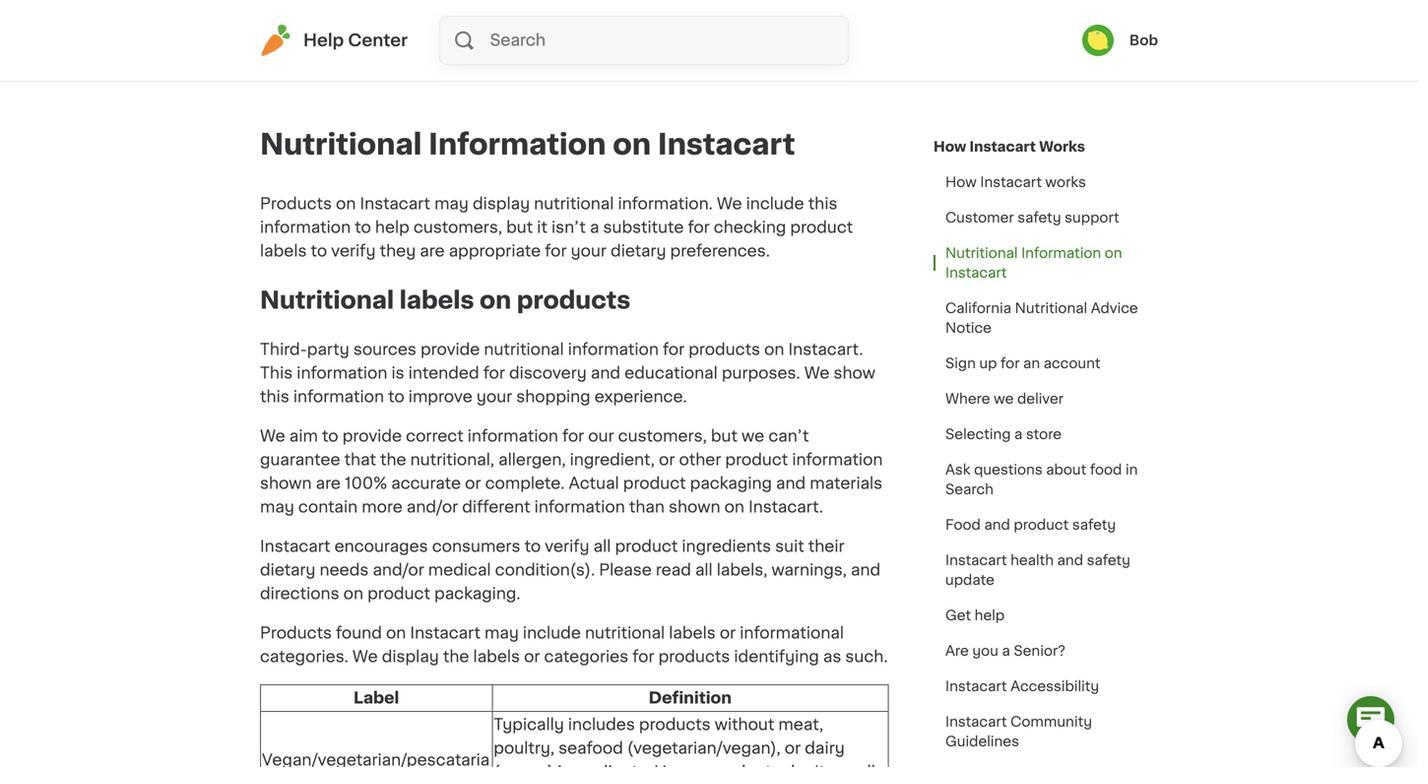 Task type: describe. For each thing, give the bounding box(es) containing it.
how instacart works link
[[934, 165, 1099, 200]]

user avatar image
[[1083, 25, 1114, 56]]

it
[[537, 220, 548, 236]]

are you a senior?
[[946, 644, 1066, 658]]

on inside products on instacart may display nutritional information. we include this information to help customers, but it isn't a substitute for checking product labels to verify they are appropriate for your dietary preferences.
[[336, 196, 356, 212]]

definition
[[649, 691, 732, 706]]

dietary inside products on instacart may display nutritional information. we include this information to help customers, but it isn't a substitute for checking product labels to verify they are appropriate for your dietary preferences.
[[611, 243, 667, 259]]

labels up definition
[[669, 626, 716, 641]]

products down definition
[[639, 717, 711, 733]]

products for products found on instacart may include nutritional labels or informational categories. we display the labels or categories for products identifying as such.
[[260, 626, 332, 641]]

medical
[[428, 562, 491, 578]]

on inside third-party sources provide nutritional information for products on instacart. this information is intended for discovery and educational purposes. we show this information to improve your shopping experience.
[[765, 342, 785, 358]]

or down "nutritional,"
[[465, 476, 481, 492]]

products down isn't
[[517, 289, 631, 312]]

notice
[[946, 321, 992, 335]]

help inside products on instacart may display nutritional information. we include this information to help customers, but it isn't a substitute for checking product labels to verify they are appropriate for your dietary preferences.
[[375, 220, 410, 236]]

instacart. inside third-party sources provide nutritional information for products on instacart. this information is intended for discovery and educational purposes. we show this information to improve your shopping experience.
[[789, 342, 864, 358]]

instacart inside instacart community guidelines
[[946, 715, 1008, 729]]

isn't
[[552, 220, 586, 236]]

different
[[462, 499, 531, 515]]

and inside instacart health and safety update
[[1058, 554, 1084, 568]]

(vegetarian/vegan),
[[628, 741, 781, 757]]

categories.
[[260, 649, 349, 665]]

instacart inside instacart health and safety update
[[946, 554, 1008, 568]]

customer safety support link
[[934, 200, 1132, 236]]

products for products on instacart may display nutritional information. we include this information to help customers, but it isn't a substitute for checking product labels to verify they are appropriate for your dietary preferences.
[[260, 196, 332, 212]]

consumers
[[432, 539, 521, 555]]

to inside we aim to provide correct information for our customers, but we can't guarantee that the nutritional, allergen, ingredient, or other product information shown are 100% accurate or complete. actual product packaging and materials may contain more and/or different information than shown on instacart.
[[322, 428, 339, 444]]

party
[[307, 342, 350, 358]]

actual
[[569, 476, 619, 492]]

don't
[[785, 764, 826, 768]]

educational
[[625, 365, 718, 381]]

materials
[[810, 476, 883, 492]]

third-
[[260, 342, 307, 358]]

but inside products on instacart may display nutritional information. we include this information to help customers, but it isn't a substitute for checking product labels to verify they are appropriate for your dietary preferences.
[[507, 220, 533, 236]]

information.
[[618, 196, 713, 212]]

product up health
[[1014, 518, 1069, 532]]

we inside products on instacart may display nutritional information. we include this information to help customers, but it isn't a substitute for checking product labels to verify they are appropriate for your dietary preferences.
[[717, 196, 743, 212]]

categories
[[544, 649, 629, 665]]

labels,
[[717, 562, 768, 578]]

packaging.
[[435, 586, 521, 602]]

instacart community guidelines link
[[934, 705, 1159, 760]]

instacart. inside we aim to provide correct information for our customers, but we can't guarantee that the nutritional, allergen, ingredient, or other product information shown are 100% accurate or complete. actual product packaging and materials may contain more and/or different information than shown on instacart.
[[749, 499, 824, 515]]

ingredient,
[[570, 452, 655, 468]]

california nutritional advice notice link
[[934, 291, 1159, 346]]

typically
[[494, 717, 564, 733]]

the inside we aim to provide correct information for our customers, but we can't guarantee that the nutritional, allergen, ingredient, or other product information shown are 100% accurate or complete. actual product packaging and materials may contain more and/or different information than shown on instacart.
[[380, 452, 407, 468]]

selecting
[[946, 428, 1011, 441]]

appropriate
[[449, 243, 541, 259]]

1 horizontal spatial a
[[1003, 644, 1011, 658]]

can't
[[769, 428, 809, 444]]

on inside products found on instacart may include nutritional labels or informational categories. we display the labels or categories for products identifying as such.
[[386, 626, 406, 641]]

deliver
[[1018, 392, 1064, 406]]

safety for and
[[1087, 554, 1131, 568]]

search
[[946, 483, 994, 497]]

on inside 'instacart encourages consumers to verify all product ingredients suit their dietary needs and/or medical condition(s). please read all labels, warnings, and directions on product packaging.'
[[344, 586, 364, 602]]

labels down the they
[[400, 289, 474, 312]]

please
[[599, 562, 652, 578]]

0 vertical spatial nutritional information on instacart
[[260, 131, 796, 159]]

preferences.
[[671, 243, 770, 259]]

your inside third-party sources provide nutritional information for products on instacart. this information is intended for discovery and educational purposes. we show this information to improve your shopping experience.
[[477, 389, 513, 405]]

they
[[380, 243, 416, 259]]

instacart inside products found on instacart may include nutritional labels or informational categories. we display the labels or categories for products identifying as such.
[[410, 626, 481, 641]]

provide for intended
[[421, 342, 480, 358]]

0 vertical spatial we
[[994, 392, 1014, 406]]

1 horizontal spatial nutritional information on instacart
[[946, 246, 1123, 280]]

sign up for an account
[[946, 357, 1101, 370]]

how instacart works
[[946, 175, 1087, 189]]

we inside products found on instacart may include nutritional labels or informational categories. we display the labels or categories for products identifying as such.
[[353, 649, 378, 665]]

third-party sources provide nutritional information for products on instacart. this information is intended for discovery and educational purposes. we show this information to improve your shopping experience.
[[260, 342, 876, 405]]

and/or inside we aim to provide correct information for our customers, but we can't guarantee that the nutritional, allergen, ingredient, or other product information shown are 100% accurate or complete. actual product packaging and materials may contain more and/or different information than shown on instacart.
[[407, 499, 458, 515]]

Search search field
[[488, 17, 848, 64]]

include inside products found on instacart may include nutritional labels or informational categories. we display the labels or categories for products identifying as such.
[[523, 626, 581, 641]]

instacart inside products on instacart may display nutritional information. we include this information to help customers, but it isn't a substitute for checking product labels to verify they are appropriate for your dietary preferences.
[[360, 196, 431, 212]]

1 vertical spatial shown
[[669, 499, 721, 515]]

customers, inside products on instacart may display nutritional information. we include this information to help customers, but it isn't a substitute for checking product labels to verify they are appropriate for your dietary preferences.
[[414, 220, 503, 236]]

product up please
[[615, 539, 678, 555]]

information inside nutritional information on instacart
[[1022, 246, 1102, 260]]

instacart encourages consumers to verify all product ingredients suit their dietary needs and/or medical condition(s). please read all labels, warnings, and directions on product packaging.
[[260, 539, 881, 602]]

store
[[1027, 428, 1062, 441]]

to inside third-party sources provide nutritional information for products on instacart. this information is intended for discovery and educational purposes. we show this information to improve your shopping experience.
[[388, 389, 405, 405]]

accessibility
[[1011, 680, 1100, 694]]

for down isn't
[[545, 243, 567, 259]]

how for how instacart works
[[934, 140, 967, 154]]

substitute
[[604, 220, 684, 236]]

help center link
[[260, 25, 408, 56]]

encourages
[[335, 539, 428, 555]]

without
[[715, 717, 775, 733]]

warnings,
[[772, 562, 847, 578]]

we inside we aim to provide correct information for our customers, but we can't guarantee that the nutritional, allergen, ingredient, or other product information shown are 100% accurate or complete. actual product packaging and materials may contain more and/or different information than shown on instacart.
[[742, 428, 765, 444]]

ask questions about food in search link
[[934, 452, 1159, 507]]

your inside products on instacart may display nutritional information. we include this information to help customers, but it isn't a substitute for checking product labels to verify they are appropriate for your dietary preferences.
[[571, 243, 607, 259]]

information inside products on instacart may display nutritional information. we include this information to help customers, but it isn't a substitute for checking product labels to verify they are appropriate for your dietary preferences.
[[260, 220, 351, 236]]

product down encourages
[[368, 586, 431, 602]]

ask
[[946, 463, 971, 477]]

instacart inside 'instacart encourages consumers to verify all product ingredients suit their dietary needs and/or medical condition(s). please read all labels, warnings, and directions on product packaging.'
[[260, 539, 331, 555]]

for left 'an'
[[1001, 357, 1020, 370]]

and inside third-party sources provide nutritional information for products on instacart. this information is intended for discovery and educational purposes. we show this information to improve your shopping experience.
[[591, 365, 621, 381]]

than
[[630, 499, 665, 515]]

0 horizontal spatial all
[[594, 539, 611, 555]]

food
[[1091, 463, 1123, 477]]

as
[[824, 649, 842, 665]]

needs
[[320, 562, 369, 578]]

nutritional labels on products
[[260, 289, 631, 312]]

how instacart works
[[934, 140, 1086, 154]]

intended
[[409, 365, 480, 381]]

about
[[1047, 463, 1087, 477]]

improve
[[409, 389, 473, 405]]

provide for that
[[343, 428, 402, 444]]

label
[[354, 691, 399, 706]]

identifying
[[734, 649, 820, 665]]

instacart health and safety update link
[[934, 543, 1159, 598]]

instacart health and safety update
[[946, 554, 1131, 587]]

nutritional inside nutritional information on instacart
[[946, 246, 1018, 260]]

verify inside products on instacart may display nutritional information. we include this information to help customers, but it isn't a substitute for checking product labels to verify they are appropriate for your dietary preferences.
[[331, 243, 376, 259]]

nutritional information on instacart link
[[934, 236, 1159, 291]]

instacart accessibility
[[946, 680, 1100, 694]]

food and product safety
[[946, 518, 1117, 532]]

instacart community guidelines
[[946, 715, 1093, 749]]

experience.
[[595, 389, 687, 405]]

instacart up information.
[[658, 131, 796, 159]]

nutritional inside california nutritional advice notice
[[1016, 302, 1088, 315]]

meat,
[[779, 717, 824, 733]]

senior?
[[1014, 644, 1066, 658]]

other
[[679, 452, 722, 468]]

but inside we aim to provide correct information for our customers, but we can't guarantee that the nutritional, allergen, ingredient, or other product information shown are 100% accurate or complete. actual product packaging and materials may contain more and/or different information than shown on instacart.
[[711, 428, 738, 444]]

poultry,
[[494, 741, 555, 757]]



Task type: locate. For each thing, give the bounding box(es) containing it.
may up appropriate at top
[[435, 196, 469, 212]]

1 horizontal spatial are
[[420, 243, 445, 259]]

0 horizontal spatial verify
[[331, 243, 376, 259]]

this
[[809, 196, 838, 212], [260, 389, 289, 405]]

are
[[946, 644, 969, 658]]

we up 'checking' at the top right
[[717, 196, 743, 212]]

dietary up directions
[[260, 562, 316, 578]]

for right categories
[[633, 649, 655, 665]]

products
[[260, 196, 332, 212], [260, 626, 332, 641]]

how instacart works link
[[934, 129, 1086, 165]]

verify inside 'instacart encourages consumers to verify all product ingredients suit their dietary needs and/or medical condition(s). please read all labels, warnings, and directions on product packaging.'
[[545, 539, 590, 555]]

1 vertical spatial dietary
[[260, 562, 316, 578]]

read
[[656, 562, 692, 578]]

get help
[[946, 609, 1005, 623]]

and/or down encourages
[[373, 562, 424, 578]]

products down without
[[709, 764, 781, 768]]

include
[[747, 196, 805, 212], [523, 626, 581, 641]]

and/or inside 'instacart encourages consumers to verify all product ingredients suit their dietary needs and/or medical condition(s). please read all labels, warnings, and directions on product packaging.'
[[373, 562, 424, 578]]

nutritional
[[260, 131, 422, 159], [946, 246, 1018, 260], [260, 289, 394, 312], [1016, 302, 1088, 315]]

are inside products on instacart may display nutritional information. we include this information to help customers, but it isn't a substitute for checking product labels to verify they are appropriate for your dietary preferences.
[[420, 243, 445, 259]]

0 horizontal spatial your
[[477, 389, 513, 405]]

2 vertical spatial a
[[1003, 644, 1011, 658]]

provide inside third-party sources provide nutritional information for products on instacart. this information is intended for discovery and educational purposes. we show this information to improve your shopping experience.
[[421, 342, 480, 358]]

for up educational
[[663, 342, 685, 358]]

1 vertical spatial and/or
[[373, 562, 424, 578]]

may
[[435, 196, 469, 212], [260, 499, 294, 515], [485, 626, 519, 641]]

your
[[571, 243, 607, 259], [477, 389, 513, 405]]

1 vertical spatial nutritional information on instacart
[[946, 246, 1123, 280]]

1 vertical spatial include
[[523, 626, 581, 641]]

1 vertical spatial help
[[975, 609, 1005, 623]]

we up selecting a store
[[994, 392, 1014, 406]]

0 horizontal spatial dietary
[[260, 562, 316, 578]]

shopping
[[517, 389, 591, 405]]

safety down how instacart works link
[[1018, 211, 1062, 225]]

2 products from the top
[[260, 626, 332, 641]]

may left contain
[[260, 499, 294, 515]]

works
[[1046, 175, 1087, 189]]

or up don't
[[785, 741, 801, 757]]

include inside products on instacart may display nutritional information. we include this information to help customers, but it isn't a substitute for checking product labels to verify they are appropriate for your dietary preferences.
[[747, 196, 805, 212]]

customer
[[946, 211, 1015, 225]]

1 vertical spatial customers,
[[618, 428, 707, 444]]

a right isn't
[[590, 220, 600, 236]]

0 vertical spatial how
[[934, 140, 967, 154]]

verify
[[331, 243, 376, 259], [545, 539, 590, 555]]

1 horizontal spatial shown
[[669, 499, 721, 515]]

are right the they
[[420, 243, 445, 259]]

instacart up california
[[946, 266, 1008, 280]]

products inside products on instacart may display nutritional information. we include this information to help customers, but it isn't a substitute for checking product labels to verify they are appropriate for your dietary preferences.
[[260, 196, 332, 212]]

2 horizontal spatial may
[[485, 626, 519, 641]]

verify left the they
[[331, 243, 376, 259]]

directions
[[260, 586, 340, 602]]

we inside we aim to provide correct information for our customers, but we can't guarantee that the nutritional, allergen, ingredient, or other product information shown are 100% accurate or complete. actual product packaging and materials may contain more and/or different information than shown on instacart.
[[260, 428, 285, 444]]

sources
[[354, 342, 417, 358]]

0 horizontal spatial a
[[590, 220, 600, 236]]

ask questions about food in search
[[946, 463, 1138, 497]]

1 horizontal spatial information
[[1022, 246, 1102, 260]]

0 vertical spatial verify
[[331, 243, 376, 259]]

1 vertical spatial may
[[260, 499, 294, 515]]

instacart inside nutritional information on instacart link
[[946, 266, 1008, 280]]

provide inside we aim to provide correct information for our customers, but we can't guarantee that the nutritional, allergen, ingredient, or other product information shown are 100% accurate or complete. actual product packaging and materials may contain more and/or different information than shown on instacart.
[[343, 428, 402, 444]]

our
[[589, 428, 614, 444]]

correct
[[406, 428, 464, 444]]

0 horizontal spatial shown
[[260, 476, 312, 492]]

we down 'found' on the bottom left of page
[[353, 649, 378, 665]]

2 vertical spatial safety
[[1087, 554, 1131, 568]]

0 vertical spatial help
[[375, 220, 410, 236]]

0 horizontal spatial provide
[[343, 428, 402, 444]]

for inside we aim to provide correct information for our customers, but we can't guarantee that the nutritional, allergen, ingredient, or other product information shown are 100% accurate or complete. actual product packaging and materials may contain more and/or different information than shown on instacart.
[[563, 428, 585, 444]]

1 horizontal spatial we
[[994, 392, 1014, 406]]

instacart down you
[[946, 680, 1008, 694]]

2 vertical spatial nutritional
[[585, 626, 665, 641]]

advice
[[1091, 302, 1139, 315]]

include up categories
[[523, 626, 581, 641]]

0 horizontal spatial help
[[375, 220, 410, 236]]

health
[[1011, 554, 1054, 568]]

0 vertical spatial may
[[435, 196, 469, 212]]

display up label
[[382, 649, 439, 665]]

1 horizontal spatial help
[[975, 609, 1005, 623]]

0 vertical spatial display
[[473, 196, 530, 212]]

1 vertical spatial provide
[[343, 428, 402, 444]]

in
[[1126, 463, 1138, 477]]

0 vertical spatial the
[[380, 452, 407, 468]]

provide up that
[[343, 428, 402, 444]]

or inside the typically includes products without meat, poultry, seafood (vegetarian/vegan), or dairy (vegan) ingredients. vegan products don't usual
[[785, 741, 801, 757]]

1 vertical spatial a
[[1015, 428, 1023, 441]]

information down customer safety support link
[[1022, 246, 1102, 260]]

discovery
[[509, 365, 587, 381]]

where we deliver link
[[934, 381, 1076, 417]]

includes
[[568, 717, 635, 733]]

vegan
[[656, 764, 705, 768]]

are inside we aim to provide correct information for our customers, but we can't guarantee that the nutritional, allergen, ingredient, or other product information shown are 100% accurate or complete. actual product packaging and materials may contain more and/or different information than shown on instacart.
[[316, 476, 341, 492]]

instacart accessibility link
[[934, 669, 1112, 705]]

sign up for an account link
[[934, 346, 1113, 381]]

0 vertical spatial products
[[260, 196, 332, 212]]

this inside products on instacart may display nutritional information. we include this information to help customers, but it isn't a substitute for checking product labels to verify they are appropriate for your dietary preferences.
[[809, 196, 838, 212]]

how up how instacart works
[[934, 140, 967, 154]]

labels
[[260, 243, 307, 259], [400, 289, 474, 312], [669, 626, 716, 641], [474, 649, 520, 665]]

information up it
[[429, 131, 607, 159]]

1 horizontal spatial dietary
[[611, 243, 667, 259]]

and right health
[[1058, 554, 1084, 568]]

1 vertical spatial verify
[[545, 539, 590, 555]]

1 vertical spatial your
[[477, 389, 513, 405]]

an
[[1024, 357, 1041, 370]]

safety right health
[[1087, 554, 1131, 568]]

and down can't
[[777, 476, 806, 492]]

1 vertical spatial are
[[316, 476, 341, 492]]

we left show
[[805, 365, 830, 381]]

0 vertical spatial this
[[809, 196, 838, 212]]

a left the store
[[1015, 428, 1023, 441]]

help
[[375, 220, 410, 236], [975, 609, 1005, 623]]

0 horizontal spatial information
[[429, 131, 607, 159]]

instacart image
[[260, 25, 292, 56]]

1 horizontal spatial all
[[696, 562, 713, 578]]

nutritional
[[534, 196, 614, 212], [484, 342, 564, 358], [585, 626, 665, 641]]

include up 'checking' at the top right
[[747, 196, 805, 212]]

works
[[1040, 140, 1086, 154]]

nutritional inside products on instacart may display nutritional information. we include this information to help customers, but it isn't a substitute for checking product labels to verify they are appropriate for your dietary preferences.
[[534, 196, 614, 212]]

support
[[1065, 211, 1120, 225]]

help inside get help link
[[975, 609, 1005, 623]]

instacart. up show
[[789, 342, 864, 358]]

1 vertical spatial this
[[260, 389, 289, 405]]

help right get
[[975, 609, 1005, 623]]

to inside 'instacart encourages consumers to verify all product ingredients suit their dietary needs and/or medical condition(s). please read all labels, warnings, and directions on product packaging.'
[[525, 539, 541, 555]]

0 horizontal spatial but
[[507, 220, 533, 236]]

nutritional up categories
[[585, 626, 665, 641]]

and inside 'instacart encourages consumers to verify all product ingredients suit their dietary needs and/or medical condition(s). please read all labels, warnings, and directions on product packaging.'
[[851, 562, 881, 578]]

purposes.
[[722, 365, 801, 381]]

nutritional information on instacart down customer safety support link
[[946, 246, 1123, 280]]

product up the than
[[624, 476, 686, 492]]

safety for product
[[1073, 518, 1117, 532]]

1 vertical spatial display
[[382, 649, 439, 665]]

1 vertical spatial how
[[946, 175, 977, 189]]

nutritional inside third-party sources provide nutritional information for products on instacart. this information is intended for discovery and educational purposes. we show this information to improve your shopping experience.
[[484, 342, 564, 358]]

and right warnings,
[[851, 562, 881, 578]]

labels inside products on instacart may display nutritional information. we include this information to help customers, but it isn't a substitute for checking product labels to verify they are appropriate for your dietary preferences.
[[260, 243, 307, 259]]

the inside products found on instacart may include nutritional labels or informational categories. we display the labels or categories for products identifying as such.
[[443, 649, 469, 665]]

may down packaging.
[[485, 626, 519, 641]]

1 horizontal spatial verify
[[545, 539, 590, 555]]

california
[[946, 302, 1012, 315]]

1 horizontal spatial may
[[435, 196, 469, 212]]

products up definition
[[659, 649, 730, 665]]

instacart up the they
[[360, 196, 431, 212]]

1 vertical spatial all
[[696, 562, 713, 578]]

customers, up appropriate at top
[[414, 220, 503, 236]]

but
[[507, 220, 533, 236], [711, 428, 738, 444]]

suit
[[776, 539, 805, 555]]

on inside nutritional information on instacart
[[1105, 246, 1123, 260]]

0 vertical spatial nutritional
[[534, 196, 614, 212]]

that
[[344, 452, 376, 468]]

allergen,
[[499, 452, 566, 468]]

2 vertical spatial may
[[485, 626, 519, 641]]

0 horizontal spatial this
[[260, 389, 289, 405]]

may inside we aim to provide correct information for our customers, but we can't guarantee that the nutritional, allergen, ingredient, or other product information shown are 100% accurate or complete. actual product packaging and materials may contain more and/or different information than shown on instacart.
[[260, 499, 294, 515]]

shown down "packaging"
[[669, 499, 721, 515]]

instacart inside how instacart works link
[[981, 175, 1043, 189]]

nutritional up isn't
[[534, 196, 614, 212]]

instacart down how instacart works link
[[981, 175, 1043, 189]]

1 horizontal spatial display
[[473, 196, 530, 212]]

products found on instacart may include nutritional labels or informational categories. we display the labels or categories for products identifying as such.
[[260, 626, 888, 665]]

1 vertical spatial nutritional
[[484, 342, 564, 358]]

selecting a store link
[[934, 417, 1074, 452]]

shown down guarantee
[[260, 476, 312, 492]]

how up customer
[[946, 175, 977, 189]]

0 vertical spatial dietary
[[611, 243, 667, 259]]

0 horizontal spatial nutritional information on instacart
[[260, 131, 796, 159]]

on inside we aim to provide correct information for our customers, but we can't guarantee that the nutritional, allergen, ingredient, or other product information shown are 100% accurate or complete. actual product packaging and materials may contain more and/or different information than shown on instacart.
[[725, 499, 745, 515]]

you
[[973, 644, 999, 658]]

0 vertical spatial shown
[[260, 476, 312, 492]]

and inside we aim to provide correct information for our customers, but we can't guarantee that the nutritional, allergen, ingredient, or other product information shown are 100% accurate or complete. actual product packaging and materials may contain more and/or different information than shown on instacart.
[[777, 476, 806, 492]]

but up other
[[711, 428, 738, 444]]

0 vertical spatial but
[[507, 220, 533, 236]]

we aim to provide correct information for our customers, but we can't guarantee that the nutritional, allergen, ingredient, or other product information shown are 100% accurate or complete. actual product packaging and materials may contain more and/or different information than shown on instacart.
[[260, 428, 883, 515]]

0 vertical spatial and/or
[[407, 499, 458, 515]]

products inside products found on instacart may include nutritional labels or informational categories. we display the labels or categories for products identifying as such.
[[260, 626, 332, 641]]

0 vertical spatial safety
[[1018, 211, 1062, 225]]

how inside how instacart works link
[[946, 175, 977, 189]]

all right read
[[696, 562, 713, 578]]

labels down packaging.
[[474, 649, 520, 665]]

display inside products found on instacart may include nutritional labels or informational categories. we display the labels or categories for products identifying as such.
[[382, 649, 439, 665]]

1 products from the top
[[260, 196, 332, 212]]

for inside products found on instacart may include nutritional labels or informational categories. we display the labels or categories for products identifying as such.
[[633, 649, 655, 665]]

but left it
[[507, 220, 533, 236]]

0 vertical spatial your
[[571, 243, 607, 259]]

we left can't
[[742, 428, 765, 444]]

0 vertical spatial a
[[590, 220, 600, 236]]

bob
[[1130, 34, 1159, 47]]

products up 'purposes.'
[[689, 342, 761, 358]]

your right the improve
[[477, 389, 513, 405]]

food and product safety link
[[934, 507, 1128, 543]]

the down packaging.
[[443, 649, 469, 665]]

1 horizontal spatial include
[[747, 196, 805, 212]]

0 vertical spatial all
[[594, 539, 611, 555]]

product right 'checking' at the top right
[[791, 220, 854, 236]]

1 horizontal spatial provide
[[421, 342, 480, 358]]

1 vertical spatial but
[[711, 428, 738, 444]]

packaging
[[690, 476, 772, 492]]

product
[[791, 220, 854, 236], [726, 452, 789, 468], [624, 476, 686, 492], [1014, 518, 1069, 532], [615, 539, 678, 555], [368, 586, 431, 602]]

0 vertical spatial provide
[[421, 342, 480, 358]]

products
[[517, 289, 631, 312], [689, 342, 761, 358], [659, 649, 730, 665], [639, 717, 711, 733], [709, 764, 781, 768]]

labels up third- at the top of the page
[[260, 243, 307, 259]]

instacart inside how instacart works link
[[970, 140, 1037, 154]]

instacart down packaging.
[[410, 626, 481, 641]]

may inside products on instacart may display nutritional information. we include this information to help customers, but it isn't a substitute for checking product labels to verify they are appropriate for your dietary preferences.
[[435, 196, 469, 212]]

instacart up how instacart works
[[970, 140, 1037, 154]]

ingredients.
[[558, 764, 652, 768]]

nutritional inside products found on instacart may include nutritional labels or informational categories. we display the labels or categories for products identifying as such.
[[585, 626, 665, 641]]

update
[[946, 573, 995, 587]]

2 horizontal spatial a
[[1015, 428, 1023, 441]]

your down isn't
[[571, 243, 607, 259]]

1 vertical spatial safety
[[1073, 518, 1117, 532]]

on
[[613, 131, 651, 159], [336, 196, 356, 212], [1105, 246, 1123, 260], [480, 289, 512, 312], [765, 342, 785, 358], [725, 499, 745, 515], [344, 586, 364, 602], [386, 626, 406, 641]]

or left other
[[659, 452, 675, 468]]

community
[[1011, 715, 1093, 729]]

accurate
[[391, 476, 461, 492]]

help
[[303, 32, 344, 49]]

for right intended
[[484, 365, 505, 381]]

contain
[[298, 499, 358, 515]]

for up preferences.
[[688, 220, 710, 236]]

1 vertical spatial the
[[443, 649, 469, 665]]

a right you
[[1003, 644, 1011, 658]]

up
[[980, 357, 998, 370]]

product up "packaging"
[[726, 452, 789, 468]]

0 horizontal spatial customers,
[[414, 220, 503, 236]]

0 horizontal spatial are
[[316, 476, 341, 492]]

are up contain
[[316, 476, 341, 492]]

more
[[362, 499, 403, 515]]

1 horizontal spatial this
[[809, 196, 838, 212]]

products inside products found on instacart may include nutritional labels or informational categories. we display the labels or categories for products identifying as such.
[[659, 649, 730, 665]]

or
[[659, 452, 675, 468], [465, 476, 481, 492], [720, 626, 736, 641], [524, 649, 540, 665], [785, 741, 801, 757]]

safety inside instacart health and safety update
[[1087, 554, 1131, 568]]

nutritional up discovery
[[484, 342, 564, 358]]

a inside products on instacart may display nutritional information. we include this information to help customers, but it isn't a substitute for checking product labels to verify they are appropriate for your dietary preferences.
[[590, 220, 600, 236]]

show
[[834, 365, 876, 381]]

verify up condition(s).
[[545, 539, 590, 555]]

1 vertical spatial we
[[742, 428, 765, 444]]

1 horizontal spatial the
[[443, 649, 469, 665]]

0 horizontal spatial include
[[523, 626, 581, 641]]

1 horizontal spatial customers,
[[618, 428, 707, 444]]

their
[[809, 539, 845, 555]]

instacart. up suit
[[749, 499, 824, 515]]

products inside third-party sources provide nutritional information for products on instacart. this information is intended for discovery and educational purposes. we show this information to improve your shopping experience.
[[689, 342, 761, 358]]

and right food
[[985, 518, 1011, 532]]

instacart up update on the right bottom
[[946, 554, 1008, 568]]

and up experience.
[[591, 365, 621, 381]]

california nutritional advice notice
[[946, 302, 1139, 335]]

nutritional information on instacart
[[260, 131, 796, 159], [946, 246, 1123, 280]]

or left categories
[[524, 649, 540, 665]]

food
[[946, 518, 981, 532]]

dietary down substitute
[[611, 243, 667, 259]]

instacart up guidelines
[[946, 715, 1008, 729]]

0 horizontal spatial the
[[380, 452, 407, 468]]

questions
[[975, 463, 1043, 477]]

instacart
[[658, 131, 796, 159], [970, 140, 1037, 154], [981, 175, 1043, 189], [360, 196, 431, 212], [946, 266, 1008, 280], [260, 539, 331, 555], [946, 554, 1008, 568], [410, 626, 481, 641], [946, 680, 1008, 694], [946, 715, 1008, 729]]

all up please
[[594, 539, 611, 555]]

instacart up directions
[[260, 539, 331, 555]]

1 vertical spatial instacart.
[[749, 499, 824, 515]]

instacart inside instacart accessibility link
[[946, 680, 1008, 694]]

display up appropriate at top
[[473, 196, 530, 212]]

how for how instacart works
[[946, 175, 977, 189]]

a inside 'link'
[[1015, 428, 1023, 441]]

0 vertical spatial are
[[420, 243, 445, 259]]

1 horizontal spatial your
[[571, 243, 607, 259]]

provide up intended
[[421, 342, 480, 358]]

aim
[[289, 428, 318, 444]]

0 vertical spatial instacart.
[[789, 342, 864, 358]]

we inside third-party sources provide nutritional information for products on instacart. this information is intended for discovery and educational purposes. we show this information to improve your shopping experience.
[[805, 365, 830, 381]]

get help link
[[934, 598, 1017, 634]]

for left our
[[563, 428, 585, 444]]

0 vertical spatial customers,
[[414, 220, 503, 236]]

dietary inside 'instacart encourages consumers to verify all product ingredients suit their dietary needs and/or medical condition(s). please read all labels, warnings, and directions on product packaging.'
[[260, 562, 316, 578]]

may inside products found on instacart may include nutritional labels or informational categories. we display the labels or categories for products identifying as such.
[[485, 626, 519, 641]]

we left the aim
[[260, 428, 285, 444]]

this inside third-party sources provide nutritional information for products on instacart. this information is intended for discovery and educational purposes. we show this information to improve your shopping experience.
[[260, 389, 289, 405]]

0 horizontal spatial display
[[382, 649, 439, 665]]

seafood
[[559, 741, 624, 757]]

1 vertical spatial information
[[1022, 246, 1102, 260]]

guarantee
[[260, 452, 340, 468]]

where we deliver
[[946, 392, 1064, 406]]

product inside products on instacart may display nutritional information. we include this information to help customers, but it isn't a substitute for checking product labels to verify they are appropriate for your dietary preferences.
[[791, 220, 854, 236]]

customers, up other
[[618, 428, 707, 444]]

0 vertical spatial information
[[429, 131, 607, 159]]

or up identifying
[[720, 626, 736, 641]]

selecting a store
[[946, 428, 1062, 441]]

1 horizontal spatial but
[[711, 428, 738, 444]]

how inside how instacart works link
[[934, 140, 967, 154]]

0 horizontal spatial may
[[260, 499, 294, 515]]

customers, inside we aim to provide correct information for our customers, but we can't guarantee that the nutritional, allergen, ingredient, or other product information shown are 100% accurate or complete. actual product packaging and materials may contain more and/or different information than shown on instacart.
[[618, 428, 707, 444]]

dairy
[[805, 741, 845, 757]]

checking
[[714, 220, 787, 236]]

get
[[946, 609, 972, 623]]

found
[[336, 626, 382, 641]]

nutritional information on instacart up it
[[260, 131, 796, 159]]

help up the they
[[375, 220, 410, 236]]

0 horizontal spatial we
[[742, 428, 765, 444]]

safety down food
[[1073, 518, 1117, 532]]

1 vertical spatial products
[[260, 626, 332, 641]]

complete.
[[485, 476, 565, 492]]

0 vertical spatial include
[[747, 196, 805, 212]]

display inside products on instacart may display nutritional information. we include this information to help customers, but it isn't a substitute for checking product labels to verify they are appropriate for your dietary preferences.
[[473, 196, 530, 212]]

and/or down accurate
[[407, 499, 458, 515]]

the right that
[[380, 452, 407, 468]]



Task type: vqa. For each thing, say whether or not it's contained in the screenshot.
SPROUTS related to Sprouts Petite Diced Tomatoes 14.5 oz
no



